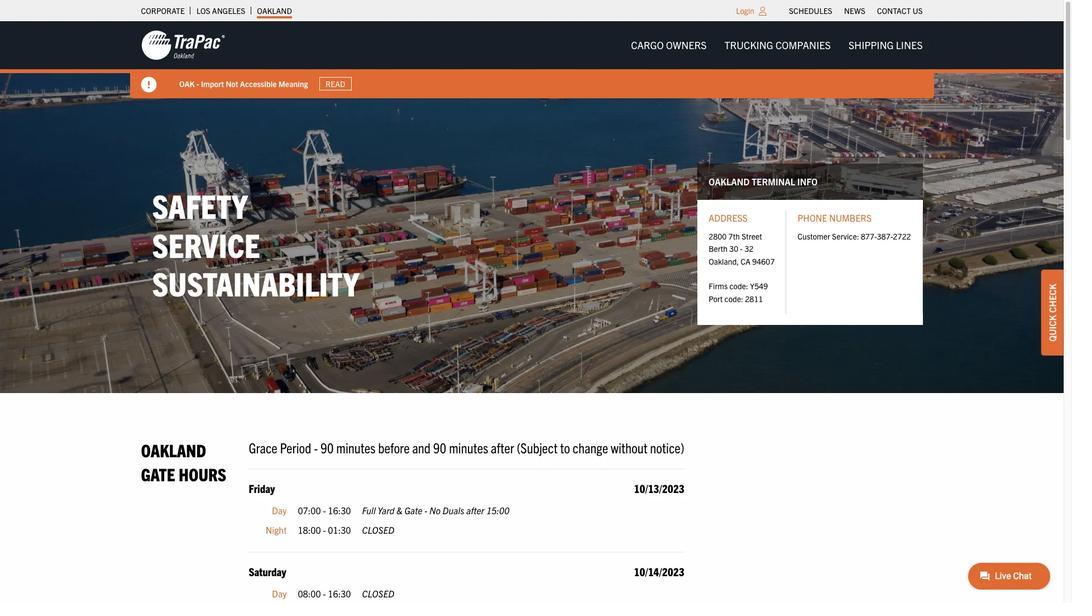 Task type: vqa. For each thing, say whether or not it's contained in the screenshot.
Oakland to the middle
yes



Task type: locate. For each thing, give the bounding box(es) containing it.
banner
[[0, 21, 1072, 98]]

oakland
[[257, 6, 292, 16], [709, 176, 750, 187], [141, 439, 206, 461]]

solid image
[[141, 77, 157, 93]]

ca
[[741, 256, 750, 266]]

safety service sustainability
[[152, 185, 359, 303]]

change
[[573, 438, 608, 456]]

quick check
[[1047, 284, 1058, 342]]

login link
[[736, 6, 754, 16]]

18:00 - 01:30
[[298, 525, 351, 536]]

owners
[[666, 39, 707, 51]]

1 closed from the top
[[362, 525, 394, 536]]

full yard & gate - no duals after 15:00
[[362, 505, 509, 516]]

90
[[320, 438, 334, 456], [433, 438, 446, 456]]

1 vertical spatial code:
[[725, 294, 743, 304]]

firms code:  y549 port code:  2811
[[709, 281, 768, 304]]

login
[[736, 6, 754, 16]]

to
[[560, 438, 570, 456]]

closed for 01:30
[[362, 525, 394, 536]]

387-
[[877, 231, 893, 241]]

0 horizontal spatial 90
[[320, 438, 334, 456]]

- right oak
[[196, 79, 199, 89]]

2811
[[745, 294, 763, 304]]

cargo
[[631, 39, 664, 51]]

minutes right and
[[449, 438, 488, 456]]

1 horizontal spatial oakland
[[257, 6, 292, 16]]

menu bar up shipping
[[783, 3, 929, 18]]

oakland gate hours
[[141, 439, 226, 485]]

16:30 for saturday
[[328, 588, 351, 599]]

2 horizontal spatial oakland
[[709, 176, 750, 187]]

1 90 from the left
[[320, 438, 334, 456]]

code: up 2811
[[729, 281, 748, 291]]

2 minutes from the left
[[449, 438, 488, 456]]

berth
[[709, 244, 728, 254]]

2800 7th street berth 30 - 32 oakland, ca 94607
[[709, 231, 775, 266]]

minutes left before
[[336, 438, 376, 456]]

gate
[[141, 463, 175, 485], [405, 505, 422, 516]]

shipping lines
[[849, 39, 923, 51]]

0 horizontal spatial oakland
[[141, 439, 206, 461]]

16:30 right 08:00
[[328, 588, 351, 599]]

closed
[[362, 525, 394, 536], [362, 588, 394, 599]]

day down saturday
[[272, 588, 287, 599]]

schedules
[[789, 6, 832, 16]]

gate right &
[[405, 505, 422, 516]]

1 vertical spatial 16:30
[[328, 588, 351, 599]]

0 horizontal spatial after
[[466, 505, 484, 516]]

- inside banner
[[196, 79, 199, 89]]

banner containing cargo owners
[[0, 21, 1072, 98]]

after left (subject
[[491, 438, 514, 456]]

oakland up hours
[[141, 439, 206, 461]]

16:30
[[328, 505, 351, 516], [328, 588, 351, 599]]

2 vertical spatial oakland
[[141, 439, 206, 461]]

1 vertical spatial menu bar
[[622, 34, 932, 57]]

and
[[412, 438, 431, 456]]

code: right port
[[725, 294, 743, 304]]

minutes
[[336, 438, 376, 456], [449, 438, 488, 456]]

1 vertical spatial day
[[272, 588, 287, 599]]

read link
[[319, 77, 351, 91]]

0 vertical spatial oakland
[[257, 6, 292, 16]]

friday
[[249, 481, 275, 495]]

safety
[[152, 185, 248, 226]]

closed right 08:00 - 16:30
[[362, 588, 394, 599]]

01:30
[[328, 525, 351, 536]]

1 vertical spatial gate
[[405, 505, 422, 516]]

16:30 up 01:30
[[328, 505, 351, 516]]

gate left hours
[[141, 463, 175, 485]]

gate inside oakland gate hours
[[141, 463, 175, 485]]

1 horizontal spatial 90
[[433, 438, 446, 456]]

-
[[196, 79, 199, 89], [740, 244, 743, 254], [314, 438, 318, 456], [323, 505, 326, 516], [424, 505, 427, 516], [323, 525, 326, 536], [323, 588, 326, 599]]

0 vertical spatial gate
[[141, 463, 175, 485]]

7th
[[728, 231, 740, 241]]

info
[[797, 176, 818, 187]]

after right duals
[[466, 505, 484, 516]]

angeles
[[212, 6, 245, 16]]

port
[[709, 294, 723, 304]]

street
[[742, 231, 762, 241]]

1 vertical spatial closed
[[362, 588, 394, 599]]

cargo owners
[[631, 39, 707, 51]]

oakland up address
[[709, 176, 750, 187]]

contact us link
[[877, 3, 923, 18]]

0 vertical spatial day
[[272, 505, 287, 516]]

2800
[[709, 231, 727, 241]]

1 horizontal spatial minutes
[[449, 438, 488, 456]]

0 vertical spatial code:
[[729, 281, 748, 291]]

before
[[378, 438, 410, 456]]

quick check link
[[1041, 270, 1064, 356]]

1 vertical spatial oakland
[[709, 176, 750, 187]]

90 right and
[[433, 438, 446, 456]]

menu bar down light icon
[[622, 34, 932, 57]]

service:
[[832, 231, 859, 241]]

notice)
[[650, 438, 684, 456]]

2 closed from the top
[[362, 588, 394, 599]]

0 vertical spatial closed
[[362, 525, 394, 536]]

numbers
[[829, 212, 872, 223]]

duals
[[443, 505, 464, 516]]

day for friday
[[272, 505, 287, 516]]

0 horizontal spatial minutes
[[336, 438, 376, 456]]

news link
[[844, 3, 865, 18]]

- right 30
[[740, 244, 743, 254]]

sustainability
[[152, 263, 359, 303]]

10/13/2023
[[634, 481, 684, 495]]

menu bar containing cargo owners
[[622, 34, 932, 57]]

oakland right angeles
[[257, 6, 292, 16]]

0 vertical spatial after
[[491, 438, 514, 456]]

code:
[[729, 281, 748, 291], [725, 294, 743, 304]]

oakland for oakland gate hours
[[141, 439, 206, 461]]

1 16:30 from the top
[[328, 505, 351, 516]]

oakland inside oakland gate hours
[[141, 439, 206, 461]]

menu bar inside banner
[[622, 34, 932, 57]]

closed down yard
[[362, 525, 394, 536]]

day up 'night' at the bottom left of the page
[[272, 505, 287, 516]]

accessible
[[240, 79, 276, 89]]

corporate link
[[141, 3, 185, 18]]

(subject
[[517, 438, 558, 456]]

0 vertical spatial menu bar
[[783, 3, 929, 18]]

&
[[397, 505, 403, 516]]

period
[[280, 438, 311, 456]]

1 day from the top
[[272, 505, 287, 516]]

90 right period
[[320, 438, 334, 456]]

after
[[491, 438, 514, 456], [466, 505, 484, 516]]

saturday
[[249, 565, 286, 578]]

los
[[196, 6, 210, 16]]

grace
[[249, 438, 277, 456]]

news
[[844, 6, 865, 16]]

oakland for oakland terminal info
[[709, 176, 750, 187]]

1 minutes from the left
[[336, 438, 376, 456]]

0 vertical spatial 16:30
[[328, 505, 351, 516]]

2 day from the top
[[272, 588, 287, 599]]

schedules link
[[789, 3, 832, 18]]

full
[[362, 505, 376, 516]]

0 horizontal spatial gate
[[141, 463, 175, 485]]

contact
[[877, 6, 911, 16]]

2 16:30 from the top
[[328, 588, 351, 599]]

menu bar
[[783, 3, 929, 18], [622, 34, 932, 57]]

day
[[272, 505, 287, 516], [272, 588, 287, 599]]



Task type: describe. For each thing, give the bounding box(es) containing it.
32
[[745, 244, 754, 254]]

cargo owners link
[[622, 34, 716, 57]]

30
[[729, 244, 738, 254]]

- left no
[[424, 505, 427, 516]]

oak
[[179, 79, 194, 89]]

- right 07:00
[[323, 505, 326, 516]]

customer
[[798, 231, 830, 241]]

16:30 for friday
[[328, 505, 351, 516]]

lines
[[896, 39, 923, 51]]

877-
[[861, 231, 877, 241]]

15:00
[[486, 505, 509, 516]]

corporate
[[141, 6, 185, 16]]

closed for 16:30
[[362, 588, 394, 599]]

- right 08:00
[[323, 588, 326, 599]]

oakland,
[[709, 256, 739, 266]]

94607
[[752, 256, 775, 266]]

without
[[611, 438, 648, 456]]

oakland for oakland
[[257, 6, 292, 16]]

meaning
[[278, 79, 308, 89]]

light image
[[759, 7, 767, 16]]

07:00
[[298, 505, 321, 516]]

yard
[[378, 505, 395, 516]]

1 vertical spatial after
[[466, 505, 484, 516]]

trucking
[[725, 39, 773, 51]]

read
[[325, 79, 345, 89]]

day for saturday
[[272, 588, 287, 599]]

terminal
[[752, 176, 795, 187]]

10/14/2023
[[634, 565, 684, 578]]

shipping
[[849, 39, 894, 51]]

quick
[[1047, 315, 1058, 342]]

hours
[[179, 463, 226, 485]]

oakland link
[[257, 3, 292, 18]]

phone numbers
[[798, 212, 872, 223]]

08:00
[[298, 588, 321, 599]]

oakland terminal info
[[709, 176, 818, 187]]

not
[[225, 79, 238, 89]]

no
[[429, 505, 440, 516]]

2 90 from the left
[[433, 438, 446, 456]]

firms
[[709, 281, 728, 291]]

trucking companies link
[[716, 34, 840, 57]]

1 horizontal spatial gate
[[405, 505, 422, 516]]

los angeles
[[196, 6, 245, 16]]

2722
[[893, 231, 911, 241]]

los angeles link
[[196, 3, 245, 18]]

- inside 2800 7th street berth 30 - 32 oakland, ca 94607
[[740, 244, 743, 254]]

address
[[709, 212, 748, 223]]

contact us
[[877, 6, 923, 16]]

companies
[[776, 39, 831, 51]]

07:00 - 16:30
[[298, 505, 351, 516]]

oak - import not accessible meaning
[[179, 79, 308, 89]]

oakland image
[[141, 30, 225, 61]]

import
[[201, 79, 224, 89]]

- left 01:30
[[323, 525, 326, 536]]

08:00 - 16:30
[[298, 588, 351, 599]]

night
[[266, 525, 287, 536]]

trucking companies
[[725, 39, 831, 51]]

phone
[[798, 212, 827, 223]]

- right period
[[314, 438, 318, 456]]

grace period - 90 minutes before and 90 minutes after (subject to change without notice)
[[249, 438, 684, 456]]

shipping lines link
[[840, 34, 932, 57]]

1 horizontal spatial after
[[491, 438, 514, 456]]

check
[[1047, 284, 1058, 313]]

y549
[[750, 281, 768, 291]]

customer service: 877-387-2722
[[798, 231, 911, 241]]

service
[[152, 224, 260, 264]]

us
[[913, 6, 923, 16]]

18:00
[[298, 525, 321, 536]]

menu bar containing schedules
[[783, 3, 929, 18]]



